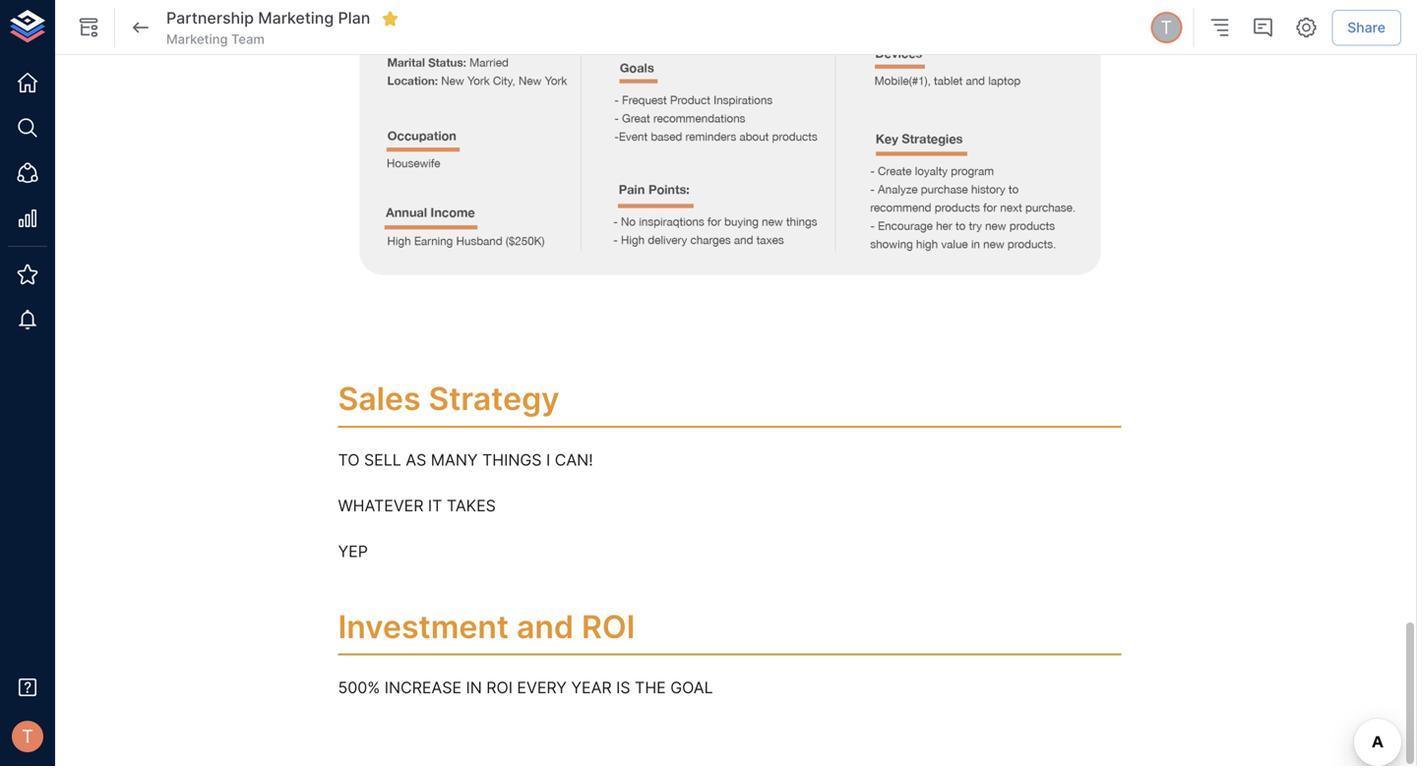 Task type: vqa. For each thing, say whether or not it's contained in the screenshot.
Team
yes



Task type: locate. For each thing, give the bounding box(es) containing it.
0 vertical spatial t
[[1161, 17, 1173, 38]]

roi right and
[[582, 608, 635, 646]]

0 horizontal spatial roi
[[487, 679, 513, 698]]

partnership
[[166, 9, 254, 28]]

investment and roi
[[338, 608, 635, 646]]

sales strategy
[[338, 380, 560, 418]]

1 horizontal spatial roi
[[582, 608, 635, 646]]

settings image
[[1295, 16, 1318, 39]]

1 horizontal spatial marketing
[[258, 9, 334, 28]]

is
[[616, 679, 631, 698]]

marketing
[[258, 9, 334, 28], [166, 31, 228, 47]]

things
[[482, 451, 542, 470]]

0 horizontal spatial marketing
[[166, 31, 228, 47]]

share
[[1348, 19, 1386, 36]]

marketing down partnership
[[166, 31, 228, 47]]

1 vertical spatial t
[[22, 726, 33, 748]]

every
[[517, 679, 567, 698]]

as
[[406, 451, 427, 470]]

1 horizontal spatial t button
[[1148, 9, 1186, 46]]

the
[[635, 679, 666, 698]]

t
[[1161, 17, 1173, 38], [22, 726, 33, 748]]

0 horizontal spatial t
[[22, 726, 33, 748]]

500% increase in roi every year is the goal
[[338, 679, 713, 698]]

many
[[431, 451, 478, 470]]

0 horizontal spatial t button
[[6, 716, 49, 759]]

roi
[[582, 608, 635, 646], [487, 679, 513, 698]]

marketing up team at the top
[[258, 9, 334, 28]]

sell
[[364, 451, 401, 470]]

yep
[[338, 542, 368, 562]]

show wiki image
[[77, 16, 100, 39]]

table of contents image
[[1208, 16, 1232, 39]]

0 vertical spatial roi
[[582, 608, 635, 646]]

t button
[[1148, 9, 1186, 46], [6, 716, 49, 759]]

1 horizontal spatial t
[[1161, 17, 1173, 38]]

1 vertical spatial marketing
[[166, 31, 228, 47]]

comments image
[[1251, 16, 1275, 39]]

roi right "in"
[[487, 679, 513, 698]]

1 vertical spatial t button
[[6, 716, 49, 759]]



Task type: describe. For each thing, give the bounding box(es) containing it.
takes
[[447, 497, 496, 516]]

i
[[546, 451, 551, 470]]

500%
[[338, 679, 380, 698]]

whatever it takes
[[338, 497, 496, 516]]

partnership marketing plan
[[166, 9, 370, 28]]

to
[[338, 451, 360, 470]]

in
[[466, 679, 482, 698]]

team
[[231, 31, 265, 47]]

investment
[[338, 608, 509, 646]]

it
[[428, 497, 442, 516]]

can!
[[555, 451, 593, 470]]

plan
[[338, 9, 370, 28]]

sales
[[338, 380, 421, 418]]

year
[[571, 679, 612, 698]]

marketing team link
[[166, 30, 265, 48]]

0 vertical spatial marketing
[[258, 9, 334, 28]]

1 vertical spatial roi
[[487, 679, 513, 698]]

whatever
[[338, 497, 424, 516]]

go back image
[[129, 16, 153, 39]]

goal
[[671, 679, 713, 698]]

to sell as many things i can!
[[338, 451, 593, 470]]

strategy
[[429, 380, 560, 418]]

and
[[517, 608, 574, 646]]

marketing team
[[166, 31, 265, 47]]

share button
[[1332, 10, 1402, 46]]

remove favorite image
[[381, 10, 399, 27]]

increase
[[385, 679, 462, 698]]

0 vertical spatial t button
[[1148, 9, 1186, 46]]



